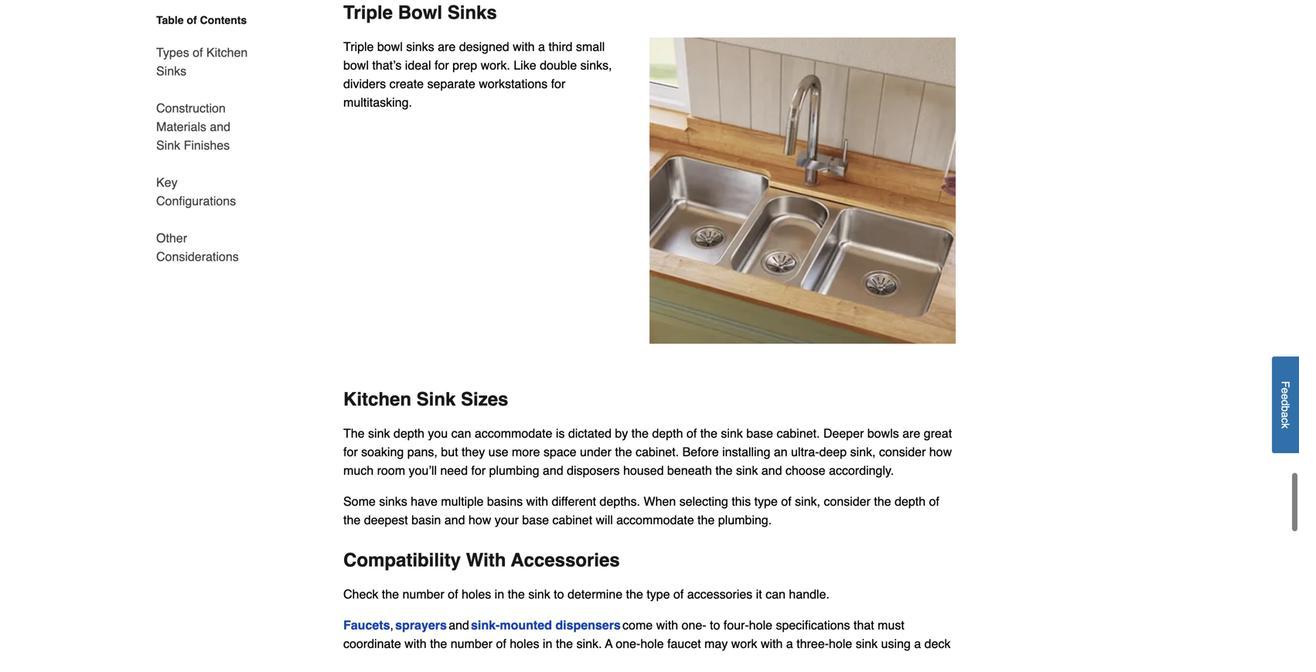 Task type: vqa. For each thing, say whether or not it's contained in the screenshot.
the top 'Lowe's'
no



Task type: locate. For each thing, give the bounding box(es) containing it.
holes up "faucets , sprayers and sink-mounted dispensers"
[[462, 587, 491, 601]]

to up sink-mounted dispensers link
[[554, 587, 564, 601]]

the right check
[[382, 587, 399, 601]]

1 horizontal spatial holes
[[510, 637, 539, 651]]

a inside triple bowl sinks are designed with a third small bowl that's ideal for prep work. like double sinks, dividers create separate workstations for multitasking.
[[538, 39, 545, 54]]

sinks up ideal
[[406, 39, 434, 54]]

third
[[549, 39, 573, 54]]

0 horizontal spatial sink
[[156, 138, 180, 152]]

types
[[156, 45, 189, 60]]

depth down bowls
[[895, 494, 926, 509]]

0 vertical spatial sink,
[[850, 445, 876, 459]]

the down selecting at right
[[698, 513, 715, 527]]

0 horizontal spatial are
[[438, 39, 456, 54]]

of inside come with one- to four-hole specifications that must coordinate with the number of holes in the sink. a one-hole faucet may work with a three-hole sink using a dec
[[496, 637, 506, 651]]

key configurations
[[156, 175, 236, 208]]

consider down accordingly.
[[824, 494, 871, 509]]

in down sink-mounted dispensers link
[[543, 637, 553, 651]]

1 vertical spatial sinks
[[379, 494, 407, 509]]

2 triple from the top
[[343, 39, 374, 54]]

with up like
[[513, 39, 535, 54]]

of up before
[[687, 426, 697, 441]]

are inside the sink depth you can accommodate is dictated by the depth of the sink base cabinet. deeper bowls are great for soaking pans, but they use more space under the cabinet. before installing an ultra-deep sink, consider how much room you'll need for plumbing and disposers housed beneath the sink and choose accordingly.
[[903, 426, 921, 441]]

prep
[[453, 58, 477, 72]]

0 vertical spatial sinks
[[448, 2, 497, 23]]

1 vertical spatial accommodate
[[617, 513, 694, 527]]

0 horizontal spatial cabinet.
[[636, 445, 679, 459]]

the down accordingly.
[[874, 494, 891, 509]]

1 horizontal spatial sink
[[417, 389, 456, 410]]

how down multiple
[[469, 513, 491, 527]]

must
[[878, 618, 905, 632]]

type
[[755, 494, 778, 509], [647, 587, 670, 601]]

the up come in the bottom of the page
[[626, 587, 643, 601]]

holes down mounted
[[510, 637, 539, 651]]

sprayers link
[[395, 618, 447, 632]]

workstations
[[479, 77, 548, 91]]

1 vertical spatial in
[[543, 637, 553, 651]]

1 vertical spatial one-
[[616, 637, 641, 651]]

in up sink-
[[495, 587, 504, 601]]

other
[[156, 231, 187, 245]]

some sinks have multiple basins with different depths. when selecting this type of sink, consider the depth of the deepest basin and how your base cabinet will accommodate the plumbing.
[[343, 494, 940, 527]]

depth up before
[[652, 426, 683, 441]]

triple up that's
[[343, 39, 374, 54]]

the down some at bottom
[[343, 513, 361, 527]]

for up separate
[[435, 58, 449, 72]]

,
[[390, 618, 394, 632]]

1 horizontal spatial cabinet.
[[777, 426, 820, 441]]

table of contents element
[[138, 12, 254, 266]]

kitchen up the at bottom left
[[343, 389, 411, 410]]

faucets link
[[343, 618, 390, 632]]

can right "it"
[[766, 587, 786, 601]]

e up d
[[1280, 388, 1292, 394]]

to up may
[[710, 618, 720, 632]]

1 horizontal spatial type
[[755, 494, 778, 509]]

is
[[556, 426, 565, 441]]

can
[[451, 426, 471, 441], [766, 587, 786, 601]]

sink up installing
[[721, 426, 743, 441]]

depths.
[[600, 494, 640, 509]]

and
[[210, 119, 231, 134], [543, 463, 564, 478], [762, 463, 782, 478], [445, 513, 465, 527], [449, 618, 469, 632]]

sinks down types
[[156, 64, 186, 78]]

configurations
[[156, 194, 236, 208]]

using
[[881, 637, 911, 651]]

0 vertical spatial to
[[554, 587, 564, 601]]

1 horizontal spatial in
[[543, 637, 553, 651]]

0 vertical spatial are
[[438, 39, 456, 54]]

of right types
[[193, 45, 203, 60]]

depth inside some sinks have multiple basins with different depths. when selecting this type of sink, consider the depth of the deepest basin and how your base cabinet will accommodate the plumbing.
[[895, 494, 926, 509]]

of down the great
[[929, 494, 940, 509]]

basin
[[412, 513, 441, 527]]

1 horizontal spatial bowl
[[377, 39, 403, 54]]

1 horizontal spatial how
[[929, 445, 952, 459]]

the left sink.
[[556, 637, 573, 651]]

ideal
[[405, 58, 431, 72]]

accommodate down when at bottom
[[617, 513, 694, 527]]

one-
[[682, 618, 707, 632], [616, 637, 641, 651]]

0 horizontal spatial bowl
[[343, 58, 369, 72]]

cabinet.
[[777, 426, 820, 441], [636, 445, 679, 459]]

when
[[644, 494, 676, 509]]

sinks up the designed
[[448, 2, 497, 23]]

1 vertical spatial type
[[647, 587, 670, 601]]

sinks up deepest at left bottom
[[379, 494, 407, 509]]

holes inside come with one- to four-hole specifications that must coordinate with the number of holes in the sink. a one-hole faucet may work with a three-hole sink using a dec
[[510, 637, 539, 651]]

number up sprayers link
[[403, 587, 445, 601]]

0 horizontal spatial kitchen
[[206, 45, 248, 60]]

0 vertical spatial can
[[451, 426, 471, 441]]

1 vertical spatial triple
[[343, 39, 374, 54]]

the
[[343, 426, 365, 441]]

0 vertical spatial number
[[403, 587, 445, 601]]

and down multiple
[[445, 513, 465, 527]]

triple left "bowl"
[[343, 2, 393, 23]]

1 e from the top
[[1280, 388, 1292, 394]]

are left the great
[[903, 426, 921, 441]]

base up installing
[[747, 426, 773, 441]]

1 horizontal spatial accommodate
[[617, 513, 694, 527]]

multiple
[[441, 494, 484, 509]]

2 e from the top
[[1280, 394, 1292, 400]]

depth up pans, at bottom left
[[394, 426, 425, 441]]

how down the great
[[929, 445, 952, 459]]

1 vertical spatial consider
[[824, 494, 871, 509]]

0 vertical spatial sink
[[156, 138, 180, 152]]

you'll
[[409, 463, 437, 478]]

with inside triple bowl sinks are designed with a third small bowl that's ideal for prep work. like double sinks, dividers create separate workstations for multitasking.
[[513, 39, 535, 54]]

0 horizontal spatial in
[[495, 587, 504, 601]]

can inside the sink depth you can accommodate is dictated by the depth of the sink base cabinet. deeper bowls are great for soaking pans, but they use more space under the cabinet. before installing an ultra-deep sink, consider how much room you'll need for plumbing and disposers housed beneath the sink and choose accordingly.
[[451, 426, 471, 441]]

0 horizontal spatial holes
[[462, 587, 491, 601]]

by
[[615, 426, 628, 441]]

accommodate
[[475, 426, 553, 441], [617, 513, 694, 527]]

with right the work
[[761, 637, 783, 651]]

0 vertical spatial triple
[[343, 2, 393, 23]]

a up k
[[1280, 412, 1292, 418]]

sink up soaking
[[368, 426, 390, 441]]

triple
[[343, 2, 393, 23], [343, 39, 374, 54]]

e up b
[[1280, 394, 1292, 400]]

to
[[554, 587, 564, 601], [710, 618, 720, 632]]

key configurations link
[[156, 164, 254, 220]]

and inside some sinks have multiple basins with different depths. when selecting this type of sink, consider the depth of the deepest basin and how your base cabinet will accommodate the plumbing.
[[445, 513, 465, 527]]

kitchen down the contents
[[206, 45, 248, 60]]

sink down that
[[856, 637, 878, 651]]

type up come in the bottom of the page
[[647, 587, 670, 601]]

can up but
[[451, 426, 471, 441]]

hole down "specifications"
[[829, 637, 852, 651]]

cabinet. up housed
[[636, 445, 679, 459]]

1 vertical spatial sinks
[[156, 64, 186, 78]]

sink.
[[577, 637, 602, 651]]

sink down installing
[[736, 463, 758, 478]]

1 triple from the top
[[343, 2, 393, 23]]

designed
[[459, 39, 509, 54]]

hole up the work
[[749, 618, 773, 632]]

the down sprayers link
[[430, 637, 447, 651]]

depth
[[394, 426, 425, 441], [652, 426, 683, 441], [895, 494, 926, 509]]

0 horizontal spatial one-
[[616, 637, 641, 651]]

one- up faucet at the right bottom of the page
[[682, 618, 707, 632]]

sinks
[[448, 2, 497, 23], [156, 64, 186, 78]]

more
[[512, 445, 540, 459]]

hole
[[749, 618, 773, 632], [641, 637, 664, 651], [829, 637, 852, 651]]

how inside some sinks have multiple basins with different depths. when selecting this type of sink, consider the depth of the deepest basin and how your base cabinet will accommodate the plumbing.
[[469, 513, 491, 527]]

some
[[343, 494, 376, 509]]

0 horizontal spatial accommodate
[[475, 426, 553, 441]]

0 horizontal spatial can
[[451, 426, 471, 441]]

sink inside construction materials and sink finishes
[[156, 138, 180, 152]]

0 vertical spatial sinks
[[406, 39, 434, 54]]

type for this
[[755, 494, 778, 509]]

faucets , sprayers and sink-mounted dispensers
[[343, 618, 621, 632]]

sink, down choose
[[795, 494, 821, 509]]

1 horizontal spatial one-
[[682, 618, 707, 632]]

1 horizontal spatial are
[[903, 426, 921, 441]]

type for the
[[647, 587, 670, 601]]

accommodate inside some sinks have multiple basins with different depths. when selecting this type of sink, consider the depth of the deepest basin and how your base cabinet will accommodate the plumbing.
[[617, 513, 694, 527]]

a left third
[[538, 39, 545, 54]]

materials
[[156, 119, 206, 134]]

1 horizontal spatial hole
[[749, 618, 773, 632]]

for
[[435, 58, 449, 72], [551, 77, 566, 91], [343, 445, 358, 459], [471, 463, 486, 478]]

of left accessories
[[674, 587, 684, 601]]

type inside some sinks have multiple basins with different depths. when selecting this type of sink, consider the depth of the deepest basin and how your base cabinet will accommodate the plumbing.
[[755, 494, 778, 509]]

0 horizontal spatial base
[[522, 513, 549, 527]]

1 vertical spatial number
[[451, 637, 493, 651]]

sinks
[[406, 39, 434, 54], [379, 494, 407, 509]]

1 vertical spatial kitchen
[[343, 389, 411, 410]]

accommodate up more
[[475, 426, 553, 441]]

the down installing
[[716, 463, 733, 478]]

sinks inside types of kitchen sinks
[[156, 64, 186, 78]]

work.
[[481, 58, 510, 72]]

1 horizontal spatial base
[[747, 426, 773, 441]]

sink down materials
[[156, 138, 180, 152]]

0 horizontal spatial sinks
[[156, 64, 186, 78]]

1 vertical spatial are
[[903, 426, 921, 441]]

1 horizontal spatial number
[[451, 637, 493, 651]]

1 vertical spatial can
[[766, 587, 786, 601]]

1 vertical spatial holes
[[510, 637, 539, 651]]

with
[[466, 550, 506, 571]]

2 horizontal spatial depth
[[895, 494, 926, 509]]

1 vertical spatial sink,
[[795, 494, 821, 509]]

1 vertical spatial how
[[469, 513, 491, 527]]

1 horizontal spatial sink,
[[850, 445, 876, 459]]

faucets
[[343, 618, 390, 632]]

consider inside some sinks have multiple basins with different depths. when selecting this type of sink, consider the depth of the deepest basin and how your base cabinet will accommodate the plumbing.
[[824, 494, 871, 509]]

0 vertical spatial consider
[[879, 445, 926, 459]]

coordinate
[[343, 637, 401, 651]]

four-
[[724, 618, 749, 632]]

sink,
[[850, 445, 876, 459], [795, 494, 821, 509]]

number down "faucets , sprayers and sink-mounted dispensers"
[[451, 637, 493, 651]]

the
[[632, 426, 649, 441], [700, 426, 718, 441], [615, 445, 632, 459], [716, 463, 733, 478], [874, 494, 891, 509], [343, 513, 361, 527], [698, 513, 715, 527], [382, 587, 399, 601], [508, 587, 525, 601], [626, 587, 643, 601], [430, 637, 447, 651], [556, 637, 573, 651]]

consider down bowls
[[879, 445, 926, 459]]

key
[[156, 175, 178, 189]]

of down sink-
[[496, 637, 506, 651]]

they
[[462, 445, 485, 459]]

bowl up dividers
[[343, 58, 369, 72]]

0 vertical spatial accommodate
[[475, 426, 553, 441]]

1 vertical spatial to
[[710, 618, 720, 632]]

contents
[[200, 14, 247, 26]]

cabinet. up ultra-
[[777, 426, 820, 441]]

space
[[544, 445, 577, 459]]

type right this in the right bottom of the page
[[755, 494, 778, 509]]

are up "prep"
[[438, 39, 456, 54]]

a left the three-
[[786, 637, 793, 651]]

sink-
[[471, 618, 500, 632]]

holes
[[462, 587, 491, 601], [510, 637, 539, 651]]

come with one- to four-hole specifications that must coordinate with the number of holes in the sink. a one-hole faucet may work with a three-hole sink using a dec
[[343, 618, 951, 655]]

basins
[[487, 494, 523, 509]]

base
[[747, 426, 773, 441], [522, 513, 549, 527]]

bowl up that's
[[377, 39, 403, 54]]

kitchen
[[206, 45, 248, 60], [343, 389, 411, 410]]

are
[[438, 39, 456, 54], [903, 426, 921, 441]]

sinks inside triple bowl sinks are designed with a third small bowl that's ideal for prep work. like double sinks, dividers create separate workstations for multitasking.
[[406, 39, 434, 54]]

triple for triple bowl sinks are designed with a third small bowl that's ideal for prep work. like double sinks, dividers create separate workstations for multitasking.
[[343, 39, 374, 54]]

0 horizontal spatial sink,
[[795, 494, 821, 509]]

multitasking.
[[343, 95, 412, 109]]

one- right 'a' at the left of page
[[616, 637, 641, 651]]

base right your
[[522, 513, 549, 527]]

triple inside triple bowl sinks are designed with a third small bowl that's ideal for prep work. like double sinks, dividers create separate workstations for multitasking.
[[343, 39, 374, 54]]

your
[[495, 513, 519, 527]]

0 horizontal spatial consider
[[824, 494, 871, 509]]

you
[[428, 426, 448, 441]]

1 horizontal spatial consider
[[879, 445, 926, 459]]

e
[[1280, 388, 1292, 394], [1280, 394, 1292, 400]]

0 vertical spatial bowl
[[377, 39, 403, 54]]

and up finishes in the top of the page
[[210, 119, 231, 134]]

in
[[495, 587, 504, 601], [543, 637, 553, 651]]

sink, inside the sink depth you can accommodate is dictated by the depth of the sink base cabinet. deeper bowls are great for soaking pans, but they use more space under the cabinet. before installing an ultra-deep sink, consider how much room you'll need for plumbing and disposers housed beneath the sink and choose accordingly.
[[850, 445, 876, 459]]

hole down come in the bottom of the page
[[641, 637, 664, 651]]

accordingly.
[[829, 463, 894, 478]]

table of contents
[[156, 14, 247, 26]]

the down by
[[615, 445, 632, 459]]

cabinet
[[553, 513, 592, 527]]

for down they
[[471, 463, 486, 478]]

of inside types of kitchen sinks
[[193, 45, 203, 60]]

1 vertical spatial cabinet.
[[636, 445, 679, 459]]

0 horizontal spatial number
[[403, 587, 445, 601]]

sink up the you
[[417, 389, 456, 410]]

0 horizontal spatial type
[[647, 587, 670, 601]]

1 horizontal spatial kitchen
[[343, 389, 411, 410]]

sink, up accordingly.
[[850, 445, 876, 459]]

0 vertical spatial how
[[929, 445, 952, 459]]

consider
[[879, 445, 926, 459], [824, 494, 871, 509]]

with right basins at the left of the page
[[526, 494, 548, 509]]

1 horizontal spatial to
[[710, 618, 720, 632]]

1 vertical spatial base
[[522, 513, 549, 527]]

0 vertical spatial type
[[755, 494, 778, 509]]

0 vertical spatial kitchen
[[206, 45, 248, 60]]

0 horizontal spatial how
[[469, 513, 491, 527]]

construction materials and sink finishes
[[156, 101, 231, 152]]

for down the at bottom left
[[343, 445, 358, 459]]

0 vertical spatial base
[[747, 426, 773, 441]]



Task type: describe. For each thing, give the bounding box(es) containing it.
the up mounted
[[508, 587, 525, 601]]

table
[[156, 14, 184, 26]]

1 vertical spatial sink
[[417, 389, 456, 410]]

ultra-
[[791, 445, 819, 459]]

consider inside the sink depth you can accommodate is dictated by the depth of the sink base cabinet. deeper bowls are great for soaking pans, but they use more space under the cabinet. before installing an ultra-deep sink, consider how much room you'll need for plumbing and disposers housed beneath the sink and choose accordingly.
[[879, 445, 926, 459]]

2 horizontal spatial hole
[[829, 637, 852, 651]]

sink up sink-mounted dispensers link
[[528, 587, 550, 601]]

and down an
[[762, 463, 782, 478]]

types of kitchen sinks
[[156, 45, 248, 78]]

for down double
[[551, 77, 566, 91]]

f e e d b a c k button
[[1272, 357, 1299, 453]]

sinks,
[[580, 58, 612, 72]]

under
[[580, 445, 612, 459]]

disposers
[[567, 463, 620, 478]]

of right table
[[187, 14, 197, 26]]

determine
[[568, 587, 623, 601]]

like
[[514, 58, 536, 72]]

the up before
[[700, 426, 718, 441]]

great
[[924, 426, 952, 441]]

in inside come with one- to four-hole specifications that must coordinate with the number of holes in the sink. a one-hole faucet may work with a three-hole sink using a dec
[[543, 637, 553, 651]]

sprayers
[[395, 618, 447, 632]]

a stainless triple-bowl sink in a light wood butcher block countertop on green cabinets. image
[[650, 38, 956, 344]]

beneath
[[667, 463, 712, 478]]

the sink depth you can accommodate is dictated by the depth of the sink base cabinet. deeper bowls are great for soaking pans, but they use more space under the cabinet. before installing an ultra-deep sink, consider how much room you'll need for plumbing and disposers housed beneath the sink and choose accordingly.
[[343, 426, 952, 478]]

bowl
[[398, 2, 442, 23]]

triple for triple bowl sinks
[[343, 2, 393, 23]]

construction
[[156, 101, 226, 115]]

c
[[1280, 418, 1292, 423]]

of up "faucets , sprayers and sink-mounted dispensers"
[[448, 587, 458, 601]]

this
[[732, 494, 751, 509]]

1 vertical spatial bowl
[[343, 58, 369, 72]]

with up faucet at the right bottom of the page
[[656, 618, 678, 632]]

accessories
[[687, 587, 753, 601]]

mounted
[[500, 618, 552, 632]]

separate
[[427, 77, 475, 91]]

1 horizontal spatial depth
[[652, 426, 683, 441]]

0 vertical spatial cabinet.
[[777, 426, 820, 441]]

to inside come with one- to four-hole specifications that must coordinate with the number of holes in the sink. a one-hole faucet may work with a three-hole sink using a dec
[[710, 618, 720, 632]]

b
[[1280, 406, 1292, 412]]

triple bowl sinks
[[343, 2, 497, 23]]

are inside triple bowl sinks are designed with a third small bowl that's ideal for prep work. like double sinks, dividers create separate workstations for multitasking.
[[438, 39, 456, 54]]

other considerations
[[156, 231, 239, 264]]

considerations
[[156, 249, 239, 264]]

that's
[[372, 58, 402, 72]]

0 horizontal spatial hole
[[641, 637, 664, 651]]

base inside the sink depth you can accommodate is dictated by the depth of the sink base cabinet. deeper bowls are great for soaking pans, but they use more space under the cabinet. before installing an ultra-deep sink, consider how much room you'll need for plumbing and disposers housed beneath the sink and choose accordingly.
[[747, 426, 773, 441]]

kitchen inside types of kitchen sinks
[[206, 45, 248, 60]]

of inside the sink depth you can accommodate is dictated by the depth of the sink base cabinet. deeper bowls are great for soaking pans, but they use more space under the cabinet. before installing an ultra-deep sink, consider how much room you'll need for plumbing and disposers housed beneath the sink and choose accordingly.
[[687, 426, 697, 441]]

deepest
[[364, 513, 408, 527]]

and inside construction materials and sink finishes
[[210, 119, 231, 134]]

come
[[623, 618, 653, 632]]

with down sprayers link
[[405, 637, 427, 651]]

check
[[343, 587, 378, 601]]

deeper
[[824, 426, 864, 441]]

sizes
[[461, 389, 508, 410]]

have
[[411, 494, 438, 509]]

use
[[489, 445, 509, 459]]

accessories
[[511, 550, 620, 571]]

different
[[552, 494, 596, 509]]

a
[[605, 637, 613, 651]]

0 vertical spatial in
[[495, 587, 504, 601]]

dividers
[[343, 77, 386, 91]]

bowls
[[868, 426, 899, 441]]

1 horizontal spatial sinks
[[448, 2, 497, 23]]

base inside some sinks have multiple basins with different depths. when selecting this type of sink, consider the depth of the deepest basin and how your base cabinet will accommodate the plumbing.
[[522, 513, 549, 527]]

installing
[[722, 445, 771, 459]]

sink inside come with one- to four-hole specifications that must coordinate with the number of holes in the sink. a one-hole faucet may work with a three-hole sink using a dec
[[856, 637, 878, 651]]

dispensers
[[556, 618, 621, 632]]

construction materials and sink finishes link
[[156, 90, 254, 164]]

but
[[441, 445, 458, 459]]

triple bowl sinks are designed with a third small bowl that's ideal for prep work. like double sinks, dividers create separate workstations for multitasking.
[[343, 39, 612, 109]]

of down choose
[[781, 494, 792, 509]]

and left sink-
[[449, 618, 469, 632]]

choose
[[786, 463, 826, 478]]

that
[[854, 618, 874, 632]]

may
[[705, 637, 728, 651]]

specifications
[[776, 618, 850, 632]]

before
[[683, 445, 719, 459]]

create
[[389, 77, 424, 91]]

and down space
[[543, 463, 564, 478]]

the right by
[[632, 426, 649, 441]]

need
[[440, 463, 468, 478]]

1 horizontal spatial can
[[766, 587, 786, 601]]

other considerations link
[[156, 220, 254, 266]]

plumbing
[[489, 463, 539, 478]]

small
[[576, 39, 605, 54]]

work
[[731, 637, 758, 651]]

plumbing.
[[718, 513, 772, 527]]

sink, inside some sinks have multiple basins with different depths. when selecting this type of sink, consider the depth of the deepest basin and how your base cabinet will accommodate the plumbing.
[[795, 494, 821, 509]]

much
[[343, 463, 374, 478]]

number inside come with one- to four-hole specifications that must coordinate with the number of holes in the sink. a one-hole faucet may work with a three-hole sink using a dec
[[451, 637, 493, 651]]

accommodate inside the sink depth you can accommodate is dictated by the depth of the sink base cabinet. deeper bowls are great for soaking pans, but they use more space under the cabinet. before installing an ultra-deep sink, consider how much room you'll need for plumbing and disposers housed beneath the sink and choose accordingly.
[[475, 426, 553, 441]]

with inside some sinks have multiple basins with different depths. when selecting this type of sink, consider the depth of the deepest basin and how your base cabinet will accommodate the plumbing.
[[526, 494, 548, 509]]

handle.
[[789, 587, 830, 601]]

a inside button
[[1280, 412, 1292, 418]]

how inside the sink depth you can accommodate is dictated by the depth of the sink base cabinet. deeper bowls are great for soaking pans, but they use more space under the cabinet. before installing an ultra-deep sink, consider how much room you'll need for plumbing and disposers housed beneath the sink and choose accordingly.
[[929, 445, 952, 459]]

dictated
[[568, 426, 612, 441]]

0 horizontal spatial to
[[554, 587, 564, 601]]

0 vertical spatial one-
[[682, 618, 707, 632]]

sinks inside some sinks have multiple basins with different depths. when selecting this type of sink, consider the depth of the deepest basin and how your base cabinet will accommodate the plumbing.
[[379, 494, 407, 509]]

kitchen sink sizes
[[343, 389, 508, 410]]

an
[[774, 445, 788, 459]]

soaking
[[361, 445, 404, 459]]

three-
[[797, 637, 829, 651]]

housed
[[623, 463, 664, 478]]

k
[[1280, 423, 1292, 429]]

0 vertical spatial holes
[[462, 587, 491, 601]]

it
[[756, 587, 762, 601]]

f
[[1280, 381, 1292, 388]]

a right using
[[914, 637, 921, 651]]

d
[[1280, 400, 1292, 406]]

0 horizontal spatial depth
[[394, 426, 425, 441]]



